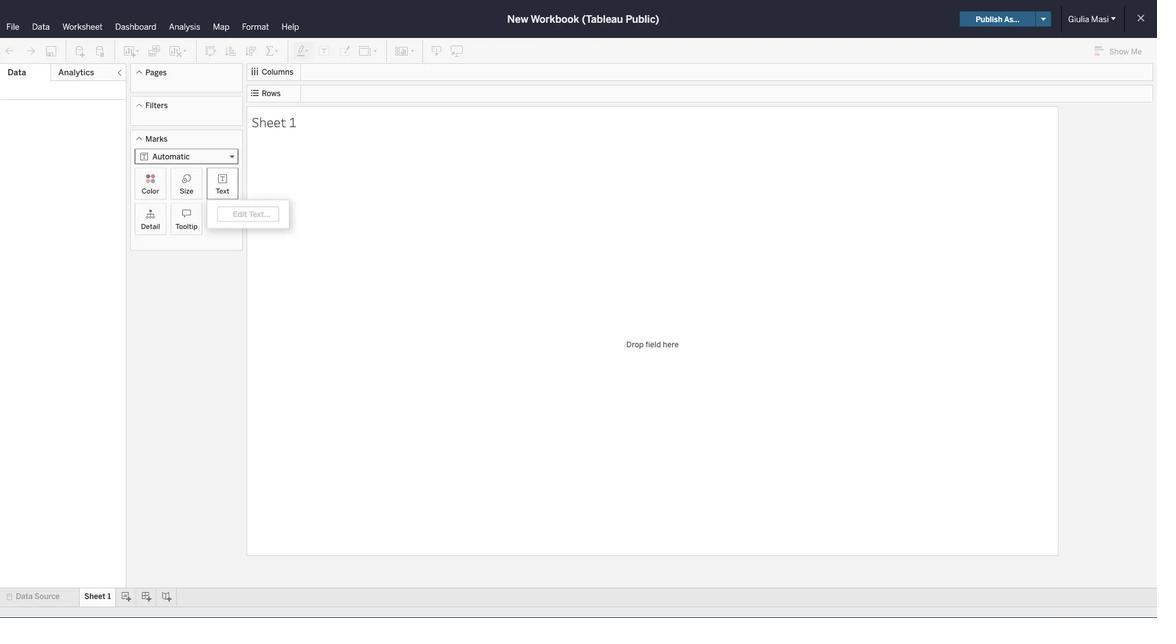 Task type: locate. For each thing, give the bounding box(es) containing it.
1 horizontal spatial sheet
[[252, 113, 286, 130]]

0 horizontal spatial sheet 1
[[84, 592, 111, 601]]

as...
[[1005, 14, 1020, 24]]

sheet down rows
[[252, 113, 286, 130]]

1 horizontal spatial 1
[[289, 113, 297, 130]]

masi
[[1092, 14, 1110, 24]]

new
[[508, 13, 529, 25]]

data left source
[[16, 592, 33, 601]]

data down undo image
[[8, 67, 26, 78]]

giulia
[[1069, 14, 1090, 24]]

0 vertical spatial 1
[[289, 113, 297, 130]]

sheet 1 down rows
[[252, 113, 297, 130]]

1 vertical spatial data
[[8, 67, 26, 78]]

1 vertical spatial 1
[[108, 592, 111, 601]]

sheet 1
[[252, 113, 297, 130], [84, 592, 111, 601]]

0 horizontal spatial 1
[[108, 592, 111, 601]]

1 vertical spatial sheet 1
[[84, 592, 111, 601]]

drop
[[627, 340, 644, 349]]

data
[[32, 22, 50, 32], [8, 67, 26, 78], [16, 592, 33, 601]]

show labels image
[[318, 45, 331, 58]]

analysis
[[169, 22, 200, 32]]

clear sheet image
[[168, 45, 189, 58]]

rows
[[262, 89, 281, 98]]

fit image
[[359, 45, 379, 58]]

publish as...
[[976, 14, 1020, 24]]

1 horizontal spatial sheet 1
[[252, 113, 297, 130]]

pause auto updates image
[[94, 45, 107, 58]]

1 down columns
[[289, 113, 297, 130]]

sheet 1 right source
[[84, 592, 111, 601]]

show me button
[[1090, 41, 1154, 61]]

1 right source
[[108, 592, 111, 601]]

0 vertical spatial sheet
[[252, 113, 286, 130]]

swap rows and columns image
[[204, 45, 217, 58]]

me
[[1132, 47, 1143, 56]]

edit
[[233, 210, 247, 219]]

format workbook image
[[339, 45, 351, 58]]

1 vertical spatial sheet
[[84, 592, 106, 601]]

edit text...
[[233, 210, 271, 219]]

1
[[289, 113, 297, 130], [108, 592, 111, 601]]

2 vertical spatial data
[[16, 592, 33, 601]]

highlight image
[[296, 45, 311, 58]]

0 vertical spatial sheet 1
[[252, 113, 297, 130]]

sheet
[[252, 113, 286, 130], [84, 592, 106, 601]]

0 horizontal spatial sheet
[[84, 592, 106, 601]]

pages
[[146, 68, 167, 77]]

0 vertical spatial data
[[32, 22, 50, 32]]

data up the save "image"
[[32, 22, 50, 32]]

show/hide cards image
[[395, 45, 415, 58]]

workbook
[[531, 13, 580, 25]]

field
[[646, 340, 661, 349]]

file
[[6, 22, 19, 32]]

public)
[[626, 13, 660, 25]]

source
[[34, 592, 60, 601]]

sheet right source
[[84, 592, 106, 601]]



Task type: describe. For each thing, give the bounding box(es) containing it.
marks
[[146, 134, 168, 143]]

new worksheet image
[[123, 45, 140, 58]]

columns
[[262, 67, 294, 77]]

show me
[[1110, 47, 1143, 56]]

size
[[180, 187, 194, 195]]

here
[[663, 340, 679, 349]]

download image
[[431, 45, 444, 58]]

tooltip
[[176, 222, 198, 231]]

show
[[1110, 47, 1130, 56]]

publish
[[976, 14, 1003, 24]]

collapse image
[[116, 69, 123, 77]]

map
[[213, 22, 230, 32]]

analytics
[[58, 67, 94, 78]]

edit text... button
[[217, 207, 279, 222]]

sort descending image
[[245, 45, 258, 58]]

open in desktop image
[[451, 45, 464, 58]]

text
[[216, 187, 230, 195]]

color
[[142, 187, 159, 195]]

totals image
[[265, 45, 280, 58]]

help
[[282, 22, 299, 32]]

data source
[[16, 592, 60, 601]]

new workbook (tableau public)
[[508, 13, 660, 25]]

(tableau
[[582, 13, 624, 25]]

redo image
[[24, 45, 37, 58]]

filters
[[146, 101, 168, 110]]

dashboard
[[115, 22, 156, 32]]

sort ascending image
[[225, 45, 237, 58]]

detail
[[141, 222, 160, 231]]

duplicate image
[[148, 45, 161, 58]]

save image
[[44, 44, 58, 58]]

drop field here
[[627, 340, 679, 349]]

giulia masi
[[1069, 14, 1110, 24]]

text...
[[249, 210, 271, 219]]

new data source image
[[74, 45, 87, 58]]

worksheet
[[62, 22, 103, 32]]

format
[[242, 22, 269, 32]]

publish as... button
[[961, 11, 1036, 27]]

undo image
[[4, 45, 16, 58]]



Task type: vqa. For each thing, say whether or not it's contained in the screenshot.
leftmost 1
yes



